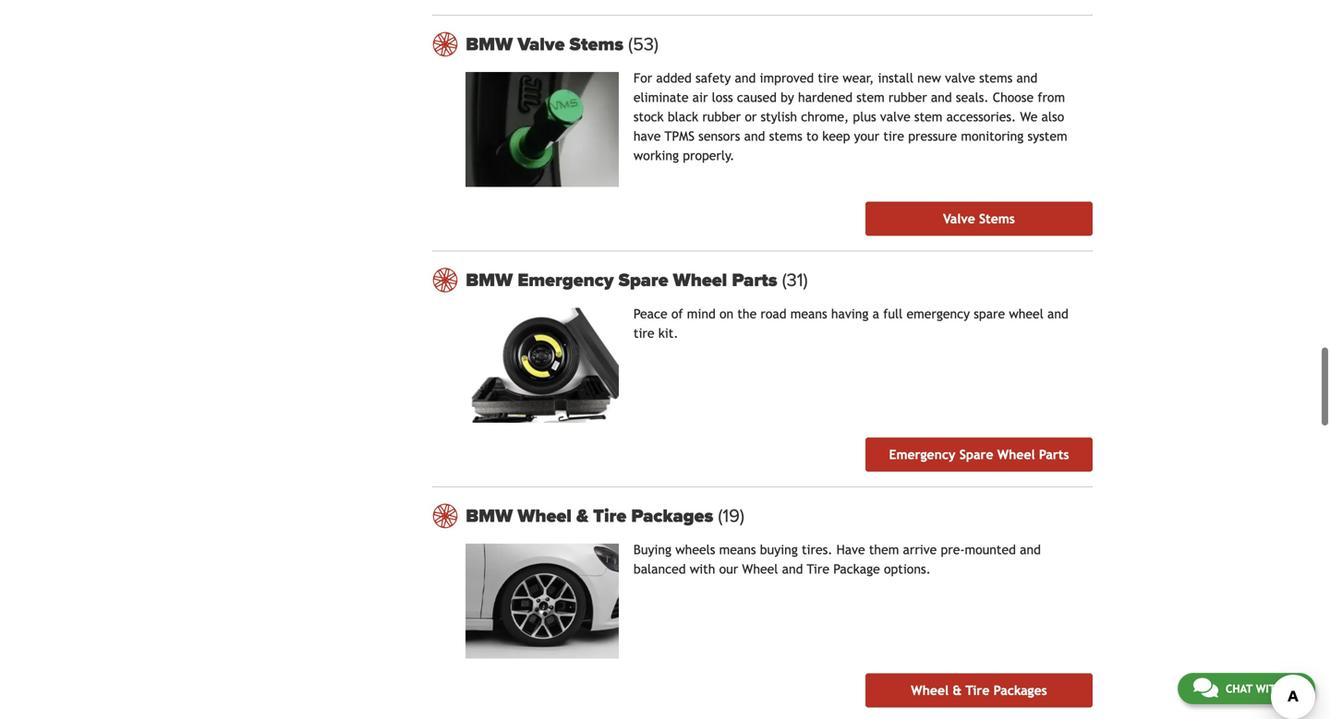 Task type: describe. For each thing, give the bounding box(es) containing it.
to
[[807, 129, 819, 144]]

valve stems
[[943, 212, 1015, 226]]

peace
[[634, 307, 668, 322]]

valve stems thumbnail image image
[[466, 72, 619, 187]]

road
[[761, 307, 787, 322]]

chrome,
[[801, 110, 849, 124]]

full
[[883, 307, 903, 322]]

working
[[634, 148, 679, 163]]

options.
[[884, 562, 931, 577]]

1 vertical spatial tire
[[884, 129, 905, 144]]

1 horizontal spatial valve
[[945, 71, 976, 86]]

tire inside 'peace of mind on the road means having a full emergency spare wheel and tire kit.'
[[634, 326, 655, 341]]

means inside 'peace of mind on the road means having a full emergency spare wheel and tire kit.'
[[791, 307, 828, 322]]

wheel & tire packages
[[911, 684, 1047, 699]]

mind
[[687, 307, 716, 322]]

for added safety and improved tire wear, install new valve stems and eliminate air loss caused by hardened stem rubber and seals. choose from stock black rubber or stylish chrome, plus valve stem accessories. we also have tpms sensors and stems to keep your tire pressure monitoring system working properly.
[[634, 71, 1068, 163]]

spare inside emergency spare wheel parts link
[[960, 448, 994, 463]]

and up choose
[[1017, 71, 1038, 86]]

plus
[[853, 110, 876, 124]]

bmw                                                                                    emergency spare wheel parts link
[[466, 269, 1093, 292]]

of
[[672, 307, 683, 322]]

1 horizontal spatial valve
[[943, 212, 975, 226]]

tire inside buying wheels means buying tires. have them arrive pre-mounted and balanced with our wheel and tire package options.
[[807, 562, 830, 577]]

sensors
[[699, 129, 740, 144]]

mounted
[[965, 543, 1016, 558]]

tires.
[[802, 543, 833, 558]]

buying
[[634, 543, 672, 558]]

stylish
[[761, 110, 797, 124]]

0 vertical spatial rubber
[[889, 90, 927, 105]]

wheel & tire packages link
[[866, 674, 1093, 708]]

comments image
[[1194, 677, 1219, 699]]

bmw                                                                                    emergency spare wheel parts
[[466, 269, 782, 292]]

1 vertical spatial with
[[1256, 683, 1283, 696]]

buying wheels means buying tires. have them arrive pre-mounted and balanced with our wheel and tire package options.
[[634, 543, 1041, 577]]

0 horizontal spatial packages
[[631, 505, 714, 528]]

wheel
[[1009, 307, 1044, 322]]

choose
[[993, 90, 1034, 105]]

1 horizontal spatial stems
[[979, 71, 1013, 86]]

wheel & tire packages thumbnail image image
[[466, 544, 619, 659]]

0 horizontal spatial stems
[[769, 129, 803, 144]]

hardened
[[798, 90, 853, 105]]

tpms
[[665, 129, 695, 144]]

monitoring
[[961, 129, 1024, 144]]

0 vertical spatial tire
[[593, 505, 627, 528]]

chat with us
[[1226, 683, 1300, 696]]

emergency
[[907, 307, 970, 322]]

0 horizontal spatial valve
[[880, 110, 911, 124]]

bmw for bmw                                                                                    wheel & tire packages
[[466, 505, 513, 528]]

bmw                                                                                    valve stems link
[[466, 33, 1093, 56]]

bmw for bmw                                                                                    emergency spare wheel parts
[[466, 269, 513, 292]]

bmw for bmw                                                                                    valve stems
[[466, 33, 513, 56]]

and down new
[[931, 90, 952, 105]]

wear,
[[843, 71, 874, 86]]

and right mounted
[[1020, 543, 1041, 558]]

chat
[[1226, 683, 1253, 696]]

emergency spare wheel parts thumbnail image image
[[466, 308, 619, 423]]

2 vertical spatial tire
[[966, 684, 990, 699]]

we
[[1020, 110, 1038, 124]]

properly.
[[683, 148, 735, 163]]

keep
[[823, 129, 850, 144]]

0 vertical spatial stems
[[570, 33, 624, 56]]



Task type: vqa. For each thing, say whether or not it's contained in the screenshot.
the Wheel in the EMERGENCY SPARE WHEEL PARTS link
yes



Task type: locate. For each thing, give the bounding box(es) containing it.
wheel inside buying wheels means buying tires. have them arrive pre-mounted and balanced with our wheel and tire package options.
[[742, 562, 778, 577]]

1 horizontal spatial with
[[1256, 683, 1283, 696]]

air
[[693, 90, 708, 105]]

0 vertical spatial spare
[[619, 269, 669, 292]]

and down or at top
[[744, 129, 765, 144]]

parts
[[732, 269, 778, 292], [1039, 448, 1069, 463]]

0 horizontal spatial parts
[[732, 269, 778, 292]]

1 vertical spatial valve
[[880, 110, 911, 124]]

wheel
[[673, 269, 727, 292], [998, 448, 1035, 463], [518, 505, 572, 528], [742, 562, 778, 577], [911, 684, 949, 699]]

wheels
[[676, 543, 715, 558]]

bmw                                                                                    wheel & tire packages link
[[466, 505, 1093, 528]]

0 vertical spatial bmw
[[466, 33, 513, 56]]

1 vertical spatial stems
[[979, 212, 1015, 226]]

means
[[791, 307, 828, 322], [719, 543, 756, 558]]

valve
[[945, 71, 976, 86], [880, 110, 911, 124]]

tire up hardened
[[818, 71, 839, 86]]

1 vertical spatial rubber
[[702, 110, 741, 124]]

means right road
[[791, 307, 828, 322]]

1 vertical spatial spare
[[960, 448, 994, 463]]

rubber
[[889, 90, 927, 105], [702, 110, 741, 124]]

valve down "pressure"
[[943, 212, 975, 226]]

tire down peace
[[634, 326, 655, 341]]

0 vertical spatial packages
[[631, 505, 714, 528]]

2 vertical spatial tire
[[634, 326, 655, 341]]

1 vertical spatial bmw
[[466, 269, 513, 292]]

0 vertical spatial with
[[690, 562, 715, 577]]

new
[[918, 71, 941, 86]]

0 vertical spatial parts
[[732, 269, 778, 292]]

0 horizontal spatial stems
[[570, 33, 624, 56]]

1 horizontal spatial &
[[953, 684, 962, 699]]

emergency spare wheel parts link
[[866, 438, 1093, 472]]

and inside 'peace of mind on the road means having a full emergency spare wheel and tire kit.'
[[1048, 307, 1069, 322]]

1 horizontal spatial tire
[[807, 562, 830, 577]]

0 horizontal spatial valve
[[518, 33, 565, 56]]

1 horizontal spatial tire
[[818, 71, 839, 86]]

or
[[745, 110, 757, 124]]

tire
[[818, 71, 839, 86], [884, 129, 905, 144], [634, 326, 655, 341]]

balanced
[[634, 562, 686, 577]]

1 horizontal spatial parts
[[1039, 448, 1069, 463]]

pre-
[[941, 543, 965, 558]]

valve
[[518, 33, 565, 56], [943, 212, 975, 226]]

means up the our
[[719, 543, 756, 558]]

them
[[869, 543, 899, 558]]

on
[[720, 307, 734, 322]]

improved
[[760, 71, 814, 86]]

1 horizontal spatial means
[[791, 307, 828, 322]]

1 bmw from the top
[[466, 33, 513, 56]]

0 horizontal spatial stem
[[857, 90, 885, 105]]

caused
[[737, 90, 777, 105]]

black
[[668, 110, 699, 124]]

have
[[634, 129, 661, 144]]

2 bmw from the top
[[466, 269, 513, 292]]

1 horizontal spatial emergency
[[889, 448, 956, 463]]

chat with us link
[[1178, 674, 1316, 705]]

emergency spare wheel parts
[[889, 448, 1069, 463]]

stems down stylish
[[769, 129, 803, 144]]

0 horizontal spatial spare
[[619, 269, 669, 292]]

and
[[735, 71, 756, 86], [1017, 71, 1038, 86], [931, 90, 952, 105], [744, 129, 765, 144], [1048, 307, 1069, 322], [1020, 543, 1041, 558], [782, 562, 803, 577]]

valve stems link
[[866, 202, 1093, 236]]

packages
[[631, 505, 714, 528], [994, 684, 1047, 699]]

1 vertical spatial stems
[[769, 129, 803, 144]]

bmw
[[466, 33, 513, 56], [466, 269, 513, 292], [466, 505, 513, 528]]

by
[[781, 90, 794, 105]]

0 horizontal spatial &
[[576, 505, 589, 528]]

0 vertical spatial stems
[[979, 71, 1013, 86]]

system
[[1028, 129, 1068, 144]]

1 vertical spatial emergency
[[889, 448, 956, 463]]

spare
[[974, 307, 1005, 322]]

with down wheels
[[690, 562, 715, 577]]

eliminate
[[634, 90, 689, 105]]

tire right your
[[884, 129, 905, 144]]

valve up valve stems thumbnail image
[[518, 33, 565, 56]]

1 vertical spatial means
[[719, 543, 756, 558]]

added
[[656, 71, 692, 86]]

&
[[576, 505, 589, 528], [953, 684, 962, 699]]

0 horizontal spatial means
[[719, 543, 756, 558]]

and right wheel
[[1048, 307, 1069, 322]]

peace of mind on the road means having a full emergency spare wheel and tire kit.
[[634, 307, 1069, 341]]

the
[[738, 307, 757, 322]]

3 bmw from the top
[[466, 505, 513, 528]]

with inside buying wheels means buying tires. have them arrive pre-mounted and balanced with our wheel and tire package options.
[[690, 562, 715, 577]]

buying
[[760, 543, 798, 558]]

stem up plus
[[857, 90, 885, 105]]

0 horizontal spatial tire
[[634, 326, 655, 341]]

us
[[1287, 683, 1300, 696]]

rubber down loss at right
[[702, 110, 741, 124]]

stem up "pressure"
[[915, 110, 943, 124]]

0 horizontal spatial with
[[690, 562, 715, 577]]

install
[[878, 71, 914, 86]]

0 vertical spatial &
[[576, 505, 589, 528]]

emergency
[[518, 269, 614, 292], [889, 448, 956, 463]]

valve right plus
[[880, 110, 911, 124]]

from
[[1038, 90, 1065, 105]]

1 vertical spatial &
[[953, 684, 962, 699]]

2 vertical spatial bmw
[[466, 505, 513, 528]]

0 vertical spatial emergency
[[518, 269, 614, 292]]

0 vertical spatial means
[[791, 307, 828, 322]]

seals.
[[956, 90, 989, 105]]

rubber down install
[[889, 90, 927, 105]]

stock
[[634, 110, 664, 124]]

also
[[1042, 110, 1065, 124]]

arrive
[[903, 543, 937, 558]]

spare
[[619, 269, 669, 292], [960, 448, 994, 463]]

valve up seals.
[[945, 71, 976, 86]]

1 vertical spatial packages
[[994, 684, 1047, 699]]

a
[[873, 307, 880, 322]]

pressure
[[908, 129, 957, 144]]

0 vertical spatial valve
[[518, 33, 565, 56]]

1 vertical spatial parts
[[1039, 448, 1069, 463]]

stems inside valve stems link
[[979, 212, 1015, 226]]

1 horizontal spatial stems
[[979, 212, 1015, 226]]

stem
[[857, 90, 885, 105], [915, 110, 943, 124]]

stems up choose
[[979, 71, 1013, 86]]

and up the caused
[[735, 71, 756, 86]]

tire
[[593, 505, 627, 528], [807, 562, 830, 577], [966, 684, 990, 699]]

0 horizontal spatial emergency
[[518, 269, 614, 292]]

0 vertical spatial valve
[[945, 71, 976, 86]]

0 vertical spatial stem
[[857, 90, 885, 105]]

accessories.
[[947, 110, 1016, 124]]

1 vertical spatial tire
[[807, 562, 830, 577]]

means inside buying wheels means buying tires. have them arrive pre-mounted and balanced with our wheel and tire package options.
[[719, 543, 756, 558]]

0 vertical spatial tire
[[818, 71, 839, 86]]

our
[[719, 562, 738, 577]]

2 horizontal spatial tire
[[884, 129, 905, 144]]

package
[[834, 562, 880, 577]]

have
[[837, 543, 865, 558]]

0 horizontal spatial rubber
[[702, 110, 741, 124]]

1 vertical spatial stem
[[915, 110, 943, 124]]

stems
[[570, 33, 624, 56], [979, 212, 1015, 226]]

and down buying
[[782, 562, 803, 577]]

0 horizontal spatial tire
[[593, 505, 627, 528]]

with
[[690, 562, 715, 577], [1256, 683, 1283, 696]]

having
[[831, 307, 869, 322]]

packages inside wheel & tire packages link
[[994, 684, 1047, 699]]

1 horizontal spatial stem
[[915, 110, 943, 124]]

2 horizontal spatial tire
[[966, 684, 990, 699]]

for
[[634, 71, 652, 86]]

1 vertical spatial valve
[[943, 212, 975, 226]]

1 horizontal spatial rubber
[[889, 90, 927, 105]]

bmw                                                                                    valve stems
[[466, 33, 628, 56]]

safety
[[696, 71, 731, 86]]

bmw                                                                                    wheel & tire packages
[[466, 505, 718, 528]]

your
[[854, 129, 880, 144]]

1 horizontal spatial spare
[[960, 448, 994, 463]]

loss
[[712, 90, 733, 105]]

kit.
[[658, 326, 679, 341]]

with left us
[[1256, 683, 1283, 696]]

stems
[[979, 71, 1013, 86], [769, 129, 803, 144]]

1 horizontal spatial packages
[[994, 684, 1047, 699]]



